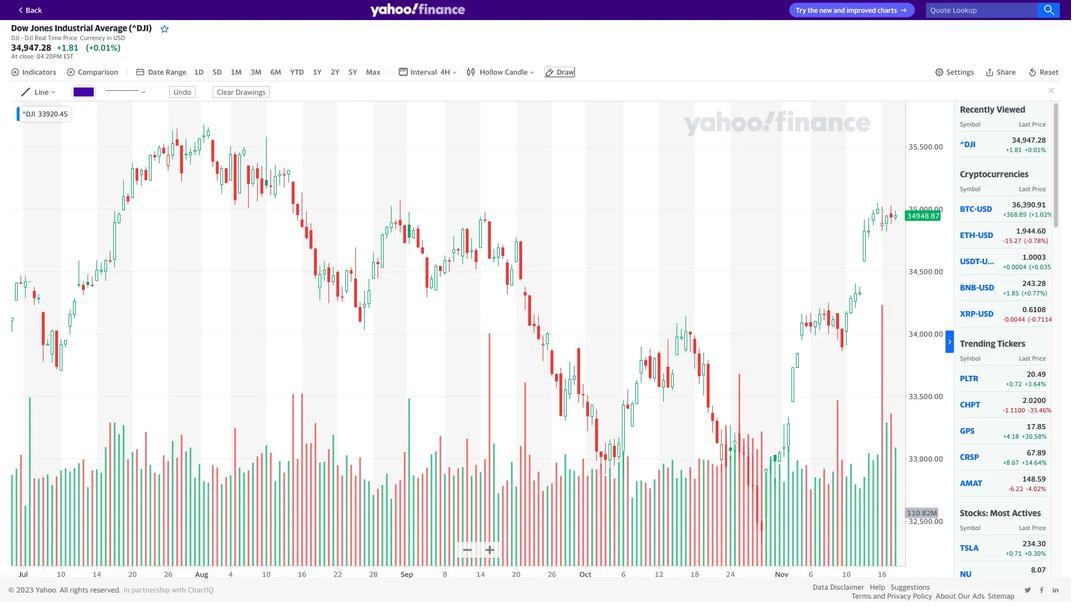Task type: vqa. For each thing, say whether or not it's contained in the screenshot.
TSLA
yes



Task type: describe. For each thing, give the bounding box(es) containing it.
last price for recently viewed
[[1020, 120, 1047, 128]]

range
[[166, 68, 187, 77]]

data
[[813, 583, 829, 592]]

try the new and improved charts
[[797, 6, 898, 15]]

dji - dji real time price. currency in usd
[[11, 34, 125, 41]]

hollow
[[480, 68, 503, 77]]

(- for eth-usd
[[1025, 237, 1029, 244]]

1d
[[194, 68, 204, 77]]

line
[[35, 87, 49, 96]]

policy
[[914, 592, 933, 601]]

and inside data disclaimer help suggestions terms and privacy policy about our ads sitemap
[[874, 592, 886, 601]]

+2.80%
[[1026, 577, 1047, 584]]

price for cryptocurrencies
[[1033, 185, 1047, 192]]

chartiq
[[188, 586, 214, 595]]

+0.72
[[1007, 381, 1023, 388]]

undo
[[174, 87, 191, 96]]

3m
[[251, 68, 262, 77]]

ytd button
[[289, 66, 305, 78]]

1m button
[[230, 66, 243, 78]]

+1.81 for 34,947.28 +1.81 +0.01%
[[1007, 146, 1023, 153]]

in
[[124, 586, 130, 595]]

+14.64%
[[1023, 459, 1048, 467]]

243.28
[[1023, 279, 1047, 288]]

date range
[[148, 68, 187, 77]]

34,947.28 for 34,947.28 +1.81
[[11, 42, 51, 53]]

cryptocurrencies
[[961, 169, 1029, 179]]

^dji for ^dji
[[961, 140, 976, 149]]

time
[[48, 34, 62, 41]]

5y
[[349, 68, 357, 77]]

btc-usd
[[961, 204, 993, 214]]

bnb-
[[961, 283, 980, 293]]

- for 1,944.60
[[1004, 237, 1006, 244]]

indicators
[[22, 68, 56, 77]]

at
[[11, 53, 18, 60]]

with
[[172, 586, 186, 595]]

recently viewed link
[[961, 104, 1026, 114]]

price for trending tickers
[[1033, 355, 1047, 362]]

+0.01%
[[1026, 146, 1047, 153]]

recently
[[961, 104, 995, 114]]

+0.0004
[[1004, 263, 1027, 271]]

34,947.28 +1.81
[[11, 42, 79, 53]]

est
[[64, 53, 73, 60]]

5d
[[213, 68, 222, 77]]

usd for bnb-
[[980, 283, 995, 293]]

indicators button
[[11, 68, 56, 77]]

about
[[936, 592, 957, 601]]

our
[[959, 592, 971, 601]]

industrial
[[55, 23, 93, 33]]

243.28 +1.85 (+0.77%)
[[1004, 279, 1048, 297]]

date
[[148, 68, 164, 77]]

bnb-usd link
[[961, 283, 998, 293]]

1.0003 +0.0004 (+0.0358%)
[[1004, 253, 1063, 271]]

amat
[[961, 479, 983, 489]]

8.07 +0.22 +2.80%
[[1007, 566, 1047, 584]]

(+0.77%)
[[1023, 290, 1048, 297]]

xrp-usd
[[961, 309, 994, 319]]

crsp link
[[961, 453, 998, 462]]

follow on twitter image
[[1025, 587, 1032, 595]]

real
[[35, 34, 46, 41]]

recently viewed
[[961, 104, 1026, 114]]

and inside button
[[834, 6, 846, 15]]

follow on linkedin image
[[1053, 587, 1060, 595]]

- down 2.0200
[[1029, 407, 1031, 414]]

sitemap
[[989, 592, 1015, 601]]

help link
[[871, 583, 886, 592]]

34,947.28 for 34,947.28 +1.81 +0.01%
[[1013, 135, 1047, 144]]

date range button
[[136, 68, 187, 77]]

(+1.02%)
[[1030, 211, 1055, 218]]

actives
[[1013, 508, 1042, 518]]

hollow candle
[[480, 68, 528, 77]]

usd for eth-
[[979, 231, 994, 240]]

2.0200 -1.1100 -35.46%
[[1004, 396, 1052, 414]]

line button
[[21, 87, 56, 96]]

chpt
[[961, 400, 981, 410]]

last for recently viewed
[[1020, 120, 1031, 128]]

last price for cryptocurrencies
[[1020, 185, 1047, 192]]

follow on facebook image
[[1039, 587, 1046, 595]]

234.30 +0.71 +0.30%
[[1007, 540, 1047, 558]]

2y
[[331, 68, 340, 77]]

usd for usdt-
[[983, 257, 998, 266]]

4.02%
[[1029, 486, 1047, 493]]

viewed
[[997, 104, 1026, 114]]

Quote Lookup text field
[[927, 3, 1061, 18]]

148.59 -6.22 -4.02%
[[1009, 475, 1047, 493]]

nu
[[961, 570, 972, 580]]

last for trending tickers
[[1020, 355, 1031, 362]]

(+0.01%)
[[86, 42, 121, 53]]

last for stocks: most actives
[[1020, 525, 1031, 532]]

eth-usd
[[961, 231, 994, 240]]

(^dji)
[[129, 23, 152, 33]]

+0.30%
[[1026, 550, 1047, 558]]

price for stocks: most actives
[[1033, 525, 1047, 532]]

symbol for recently viewed
[[961, 120, 981, 128]]

yahoo finance logo image
[[371, 3, 466, 17]]

2023
[[16, 586, 34, 595]]

right column element
[[955, 101, 1063, 603]]

suggestions link
[[891, 583, 931, 592]]

0.6108 -0.0044 (-0.7114%)
[[1004, 305, 1060, 323]]

- for dji
[[21, 34, 23, 41]]

- for 0.6108
[[1004, 316, 1006, 323]]

search image
[[1045, 4, 1056, 16]]

©
[[8, 586, 14, 595]]

data disclaimer help suggestions terms and privacy policy about our ads sitemap
[[813, 583, 1015, 601]]

ads
[[973, 592, 985, 601]]

- right 6.22
[[1027, 486, 1029, 493]]

yahoo.
[[36, 586, 58, 595]]

symbol for cryptocurrencies
[[961, 185, 981, 192]]



Task type: locate. For each thing, give the bounding box(es) containing it.
(- down 0.6108 on the right of the page
[[1029, 316, 1033, 323]]

0 vertical spatial and
[[834, 6, 846, 15]]

chpt link
[[961, 400, 998, 410]]

1d button
[[193, 66, 205, 78]]

price
[[1033, 120, 1047, 128], [1033, 185, 1047, 192], [1033, 355, 1047, 362], [1033, 525, 1047, 532]]

2 17.85 from the top
[[1028, 592, 1047, 601]]

6m button
[[269, 66, 283, 78]]

last for cryptocurrencies
[[1020, 185, 1031, 192]]

4 last from the top
[[1020, 525, 1031, 532]]

and right terms
[[874, 592, 886, 601]]

^dji down 'recently'
[[961, 140, 976, 149]]

usd left "+1.85"
[[980, 283, 995, 293]]

show more image
[[946, 338, 955, 347]]

0 horizontal spatial 34,947.28
[[11, 42, 51, 53]]

1 horizontal spatial dji
[[25, 34, 33, 41]]

candle
[[505, 68, 528, 77]]

(+0.0358%)
[[1030, 263, 1063, 271]]

last down actives
[[1020, 525, 1031, 532]]

0 vertical spatial (-
[[1025, 237, 1029, 244]]

17.85 up +30.58%
[[1028, 422, 1047, 431]]

gps
[[961, 427, 975, 436]]

last up "20.49"
[[1020, 355, 1031, 362]]

4 price from the top
[[1033, 525, 1047, 532]]

4 symbol from the top
[[961, 525, 981, 532]]

last up 36,390.91
[[1020, 185, 1031, 192]]

usd down bnb-usd link
[[979, 309, 994, 319]]

1 last from the top
[[1020, 120, 1031, 128]]

0 vertical spatial 17.85
[[1028, 422, 1047, 431]]

price for recently viewed
[[1033, 120, 1047, 128]]

0 horizontal spatial ^dji
[[22, 110, 35, 118]]

pltr link
[[961, 374, 998, 384]]

0 horizontal spatial +1.81
[[57, 42, 79, 53]]

tsla link
[[961, 544, 998, 553]]

1 vertical spatial 34,947.28
[[1013, 135, 1047, 144]]

- for 148.59
[[1009, 486, 1011, 493]]

0 horizontal spatial and
[[834, 6, 846, 15]]

partnership
[[132, 586, 170, 595]]

symbol down stocks:
[[961, 525, 981, 532]]

2 price from the top
[[1033, 185, 1047, 192]]

1.1100
[[1006, 407, 1026, 414]]

reset
[[1041, 68, 1060, 77]]

(- inside 1,944.60 -15.27 (-0.78%)
[[1025, 237, 1029, 244]]

2 last from the top
[[1020, 185, 1031, 192]]

symbol for trending tickers
[[961, 355, 981, 362]]

usd right in at the top of the page
[[113, 34, 125, 41]]

last price for trending tickers
[[1020, 355, 1047, 362]]

(- inside "0.6108 -0.0044 (-0.7114%)"
[[1029, 316, 1033, 323]]

1 symbol from the top
[[961, 120, 981, 128]]

^dji left 33920.45
[[22, 110, 35, 118]]

1 horizontal spatial 34,947.28
[[1013, 135, 1047, 144]]

nav element
[[136, 66, 382, 78]]

comparison
[[78, 68, 118, 77]]

usd for xrp-
[[979, 309, 994, 319]]

price up 234.30
[[1033, 525, 1047, 532]]

dow
[[11, 23, 29, 33]]

price up '34,947.28 +1.81 +0.01%'
[[1033, 120, 1047, 128]]

+368.89
[[1004, 211, 1027, 218]]

+0.71
[[1007, 550, 1023, 558]]

34,947.28 up +0.01%
[[1013, 135, 1047, 144]]

5y button
[[347, 66, 359, 78]]

rights
[[70, 586, 88, 595]]

(- down 1,944.60
[[1025, 237, 1029, 244]]

usd up eth-usd link
[[978, 204, 993, 214]]

symbol up btc-
[[961, 185, 981, 192]]

chart toolbar toolbar
[[11, 62, 1061, 82]]

34,947.28 down real
[[11, 42, 51, 53]]

tsla
[[961, 544, 980, 553]]

04:20pm
[[37, 53, 62, 60]]

draw
[[557, 68, 575, 77]]

0 vertical spatial +1.81
[[57, 42, 79, 53]]

2 last price from the top
[[1020, 185, 1047, 192]]

settings button
[[936, 68, 975, 77]]

2 symbol from the top
[[961, 185, 981, 192]]

symbol down trending
[[961, 355, 981, 362]]

+1.81 inside '34,947.28 +1.81 +0.01%'
[[1007, 146, 1023, 153]]

0 horizontal spatial dji
[[11, 34, 19, 41]]

36,390.91 +368.89 (+1.02%)
[[1004, 200, 1055, 218]]

1y
[[313, 68, 322, 77]]

eth-usd link
[[961, 231, 998, 240]]

- right the chpt link
[[1004, 407, 1006, 414]]

34,947.28 inside '34,947.28 +1.81 +0.01%'
[[1013, 135, 1047, 144]]

and right new
[[834, 6, 846, 15]]

1 horizontal spatial ^dji
[[961, 140, 976, 149]]

1 vertical spatial +1.81
[[1007, 146, 1023, 153]]

+1.81 down dji - dji real time price. currency in usd
[[57, 42, 79, 53]]

- up tickers
[[1004, 316, 1006, 323]]

terms
[[852, 592, 872, 601]]

15.27
[[1006, 237, 1022, 244]]

3 last price from the top
[[1020, 355, 1047, 362]]

1 vertical spatial (-
[[1029, 316, 1033, 323]]

(-
[[1025, 237, 1029, 244], [1029, 316, 1033, 323]]

20.49
[[1028, 370, 1047, 379]]

0 vertical spatial ^dji
[[22, 110, 35, 118]]

symbol down 'recently'
[[961, 120, 981, 128]]

6m
[[271, 68, 281, 77]]

most
[[991, 508, 1011, 518]]

1 horizontal spatial and
[[874, 592, 886, 601]]

last price up "20.49"
[[1020, 355, 1047, 362]]

8.07
[[1032, 566, 1047, 575]]

^dji for ^dji 33920.45
[[22, 110, 35, 118]]

price up "20.49"
[[1033, 355, 1047, 362]]

17.85 for 17.85 +4.18 +30.58%
[[1028, 422, 1047, 431]]

1 price from the top
[[1033, 120, 1047, 128]]

share button
[[985, 66, 1018, 78]]

usdt-usd link
[[961, 257, 998, 266]]

2y button
[[330, 66, 341, 78]]

^dji inside right column element
[[961, 140, 976, 149]]

settings
[[947, 68, 975, 77]]

comparison button
[[66, 68, 118, 77]]

usd left +0.0004
[[983, 257, 998, 266]]

+1.85
[[1004, 290, 1020, 297]]

reserved.
[[90, 586, 121, 595]]

1 17.85 from the top
[[1028, 422, 1047, 431]]

last price up '34,947.28 +1.81 +0.01%'
[[1020, 120, 1047, 128]]

privacy
[[888, 592, 912, 601]]

dji left real
[[25, 34, 33, 41]]

try
[[797, 6, 807, 15]]

1 last price from the top
[[1020, 120, 1047, 128]]

3 last from the top
[[1020, 355, 1031, 362]]

trending tickers link
[[961, 339, 1026, 349]]

3 symbol from the top
[[961, 355, 981, 362]]

4 last price from the top
[[1020, 525, 1047, 532]]

0.0044
[[1006, 316, 1026, 323]]

nu link
[[961, 570, 998, 580]]

(- for xrp-usd
[[1029, 316, 1033, 323]]

back button
[[11, 3, 46, 17]]

improved
[[847, 6, 877, 15]]

0 vertical spatial 34,947.28
[[11, 42, 51, 53]]

17.85
[[1028, 422, 1047, 431], [1028, 592, 1047, 601]]

1 vertical spatial and
[[874, 592, 886, 601]]

+1.81 for 34,947.28 +1.81
[[57, 42, 79, 53]]

dji down dow
[[11, 34, 19, 41]]

1 vertical spatial ^dji
[[961, 140, 976, 149]]

the
[[808, 6, 819, 15]]

5d button
[[212, 66, 223, 78]]

max button
[[365, 66, 382, 78]]

36,390.91
[[1013, 200, 1047, 209]]

3 price from the top
[[1033, 355, 1047, 362]]

draw button
[[544, 66, 576, 78]]

17.85 inside 17.85 +4.18 +30.58%
[[1028, 422, 1047, 431]]

drawings
[[236, 87, 266, 96]]

cryptocurrencies link
[[961, 169, 1029, 179]]

back
[[26, 5, 42, 14]]

suggestions
[[891, 583, 931, 592]]

stocks: most actives
[[961, 508, 1042, 518]]

17.85 down +2.80%
[[1028, 592, 1047, 601]]

last price down actives
[[1020, 525, 1047, 532]]

charts
[[878, 6, 898, 15]]

- inside "0.6108 -0.0044 (-0.7114%)"
[[1004, 316, 1006, 323]]

symbol for stocks: most actives
[[961, 525, 981, 532]]

last price for stocks: most actives
[[1020, 525, 1047, 532]]

0.78%)
[[1029, 237, 1049, 244]]

price up 36,390.91
[[1033, 185, 1047, 192]]

- right eth-usd link
[[1004, 237, 1006, 244]]

1y button
[[312, 66, 323, 78]]

- down dow
[[21, 34, 23, 41]]

xrp-
[[961, 309, 979, 319]]

disclaimer
[[831, 583, 865, 592]]

trending
[[961, 339, 996, 349]]

+1.81 left +0.01%
[[1007, 146, 1023, 153]]

1 horizontal spatial +1.81
[[1007, 146, 1023, 153]]

last down viewed at right
[[1020, 120, 1031, 128]]

all
[[60, 586, 68, 595]]

usdt-usd
[[961, 257, 998, 266]]

terms link
[[852, 592, 872, 601]]

17.85 +4.18 +30.58%
[[1004, 422, 1048, 440]]

dji
[[11, 34, 19, 41], [25, 34, 33, 41]]

- inside 1,944.60 -15.27 (-0.78%)
[[1004, 237, 1006, 244]]

sitemap link
[[989, 592, 1015, 601]]

and
[[834, 6, 846, 15], [874, 592, 886, 601]]

- up stocks: most actives link
[[1009, 486, 1011, 493]]

+4.18
[[1004, 433, 1020, 440]]

2 dji from the left
[[25, 34, 33, 41]]

1 vertical spatial 17.85
[[1028, 592, 1047, 601]]

last price up 36,390.91
[[1020, 185, 1047, 192]]

usd for btc-
[[978, 204, 993, 214]]

trending tickers
[[961, 339, 1026, 349]]

usd up usdt-usd link
[[979, 231, 994, 240]]

^dji link
[[961, 140, 998, 149]]

1 dji from the left
[[11, 34, 19, 41]]

last price
[[1020, 120, 1047, 128], [1020, 185, 1047, 192], [1020, 355, 1047, 362], [1020, 525, 1047, 532]]

- for 2.0200
[[1004, 407, 1006, 414]]

+30.58%
[[1023, 433, 1048, 440]]

17.85 for 17.85
[[1028, 592, 1047, 601]]

tickers
[[998, 339, 1026, 349]]

interval 4h
[[411, 68, 451, 77]]



